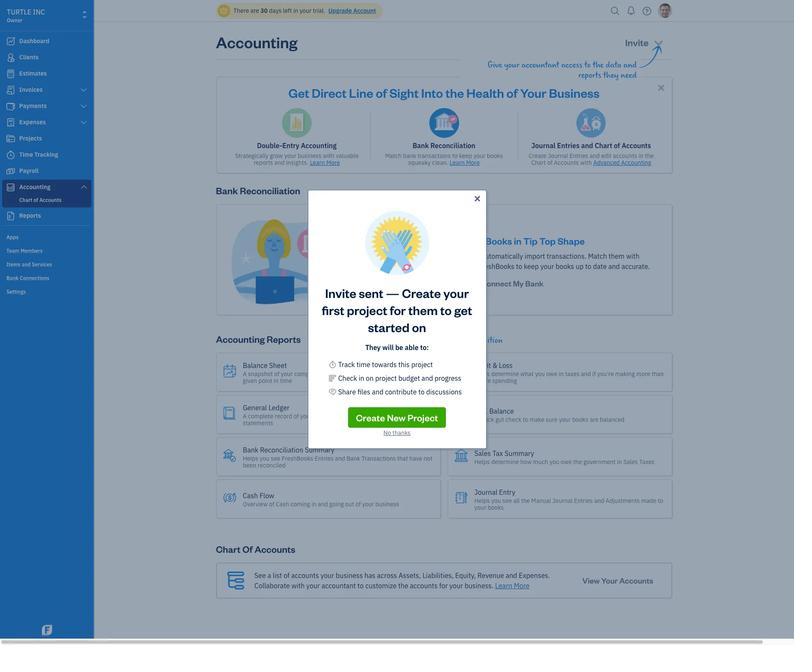 Task type: describe. For each thing, give the bounding box(es) containing it.
chart image
[[329, 373, 337, 384]]

:
[[427, 344, 429, 352]]

more
[[637, 370, 651, 378]]

a for general ledger
[[243, 413, 247, 420]]

chevron large down image
[[80, 119, 88, 126]]

point
[[259, 377, 272, 385]]

keep inside connect your bank account to automatically import transactions. match them with income and expenses tracked in freshbooks to keep your books up to date and accurate.
[[524, 262, 539, 271]]

snapshot inside balance sheet a snapshot of your company's assets, liabilities, and equity at any given point in time
[[248, 370, 273, 378]]

1 horizontal spatial you're
[[597, 370, 614, 378]]

your up accountant
[[321, 572, 334, 580]]

adjustments
[[606, 497, 640, 505]]

the inside sales tax summary helps determine how much you owe the government in sales taxes
[[573, 458, 582, 466]]

you inside profit & loss helps determine what you owe in taxes and if you're making more than you're spending
[[535, 370, 545, 378]]

are inside trial balance a quick gut check to make sure your books are balanced
[[590, 416, 599, 424]]

search image
[[609, 4, 622, 17]]

your for keep your books in tip top shape
[[464, 235, 484, 247]]

connect for my
[[481, 279, 512, 288]]

reports
[[254, 159, 273, 167]]

see inside "bank reconciliation summary helps you see freshbooks entries and bank transactions that have not been reconciled"
[[271, 455, 280, 463]]

your inside strategically grow your business with valuable reports and insights.
[[285, 152, 296, 160]]

no
[[384, 429, 391, 437]]

entry for journal
[[499, 488, 515, 497]]

books inside trial balance a quick gut check to make sure your books are balanced
[[572, 416, 589, 424]]

budget
[[399, 374, 420, 383]]

no thanks button
[[384, 429, 411, 437]]

client image
[[6, 53, 16, 62]]

time inside balance sheet a snapshot of your company's assets, liabilities, and equity at any given point in time
[[280, 377, 292, 385]]

them inside connect your bank account to automatically import transactions. match them with income and expenses tracked in freshbooks to keep your books up to date and accurate.
[[609, 252, 625, 261]]

expenses.
[[519, 572, 550, 580]]

close image
[[473, 194, 482, 204]]

sure
[[546, 416, 558, 424]]

bank connections image
[[6, 275, 91, 282]]

learn for reconciliation
[[450, 159, 465, 167]]

keep your books in tip top shape
[[440, 235, 585, 247]]

business.
[[465, 582, 494, 591]]

to inside trial balance a quick gut check to make sure your books are balanced
[[523, 416, 528, 424]]

double-entry accounting
[[257, 141, 337, 150]]

books inside connect your bank account to automatically import transactions. match them with income and expenses tracked in freshbooks to keep your books up to date and accurate.
[[556, 262, 574, 271]]

and right income
[[403, 262, 414, 271]]

track
[[338, 361, 355, 369]]

0 vertical spatial cash
[[243, 492, 258, 500]]

liabilities,
[[345, 370, 371, 378]]

create inside the invite sent — create your first project for them to get started on
[[402, 285, 441, 301]]

your for view your accounts
[[602, 576, 618, 586]]

upgrade
[[328, 7, 352, 15]]

1 vertical spatial reconciliation
[[240, 185, 300, 197]]

your inside the match bank transactions to keep your books squeaky clean.
[[474, 152, 486, 160]]

view
[[583, 576, 600, 586]]

record
[[275, 413, 292, 420]]

with inside connect your bank account to automatically import transactions. match them with income and expenses tracked in freshbooks to keep your books up to date and accurate.
[[626, 252, 640, 261]]

tracked
[[447, 262, 470, 271]]

days
[[269, 7, 282, 15]]

balance inside trial balance a quick gut check to make sure your books are balanced
[[489, 407, 514, 416]]

to right account
[[474, 252, 480, 261]]

there
[[234, 7, 249, 15]]

project inside the invite sent — create your first project for them to get started on
[[347, 302, 387, 318]]

customize
[[365, 582, 397, 591]]

1 vertical spatial on
[[366, 374, 374, 383]]

items and services image
[[6, 261, 91, 268]]

tax
[[493, 449, 503, 458]]

quick
[[480, 416, 494, 424]]

position
[[477, 336, 503, 346]]

books inside journal entry helps you see all the manual journal entries and adjustments made to your books
[[488, 504, 504, 512]]

date
[[593, 262, 607, 271]]

determine for loss
[[491, 370, 519, 378]]

sight
[[390, 85, 419, 101]]

squeaky
[[408, 159, 431, 167]]

bank left "transactions"
[[347, 455, 360, 463]]

and inside create journal entries and edit accounts in the chart of accounts with
[[590, 152, 600, 160]]

reconciliation inside "bank reconciliation summary helps you see freshbooks entries and bank transactions that have not been reconciled"
[[260, 446, 303, 454]]

the inside see a list of accounts your business has across assets, liabilities, equity, revenue and expenses. collaborate with your accountant to customize the accounts for your business.
[[398, 582, 408, 591]]

owe inside sales tax summary helps determine how much you owe the government in sales taxes
[[561, 458, 572, 466]]

have
[[410, 455, 422, 463]]

of inside general ledger a complete record of your transactions to help you prepare financial statements
[[294, 413, 299, 420]]

direct
[[312, 85, 347, 101]]

invoice image
[[6, 86, 16, 94]]

team members image
[[6, 247, 91, 254]]

in inside balance sheet a snapshot of your company's assets, liabilities, and equity at any given point in time
[[274, 377, 279, 385]]

1 horizontal spatial financial
[[444, 336, 475, 346]]

bank inside the match bank transactions to keep your books squeaky clean.
[[403, 152, 416, 160]]

at
[[402, 370, 407, 378]]

making
[[615, 370, 635, 378]]

1 horizontal spatial sales
[[624, 458, 638, 466]]

bank up been
[[243, 446, 259, 454]]

time inside the invite sent — create your first project for them to get started on "dialog"
[[357, 361, 371, 369]]

connect your bank account to begin matching your bank transactions image
[[230, 218, 367, 306]]

towards
[[372, 361, 397, 369]]

1 horizontal spatial your
[[520, 85, 547, 101]]

accounts inside create journal entries and edit accounts in the chart of accounts with
[[554, 159, 579, 167]]

business inside see a list of accounts your business has across assets, liabilities, equity, revenue and expenses. collaborate with your accountant to customize the accounts for your business.
[[336, 572, 363, 580]]

taxes
[[639, 458, 655, 466]]

1 horizontal spatial accounts
[[410, 582, 438, 591]]

coming
[[291, 501, 310, 508]]

journal entry helps you see all the manual journal entries and adjustments made to your books
[[475, 488, 663, 512]]

you inside journal entry helps you see all the manual journal entries and adjustments made to your books
[[491, 497, 501, 505]]

to inside journal entry helps you see all the manual journal entries and adjustments made to your books
[[658, 497, 663, 505]]

your down 'import'
[[541, 262, 554, 271]]

out
[[345, 501, 354, 508]]

bank inside connect your bank account to automatically import transactions. match them with income and expenses tracked in freshbooks to keep your books up to date and accurate.
[[431, 252, 446, 261]]

trial balance a quick gut check to make sure your books are balanced
[[474, 407, 625, 424]]

the inside journal entry helps you see all the manual journal entries and adjustments made to your books
[[521, 497, 530, 505]]

get a snapshot of your financial position
[[366, 336, 503, 346]]

bank reconciliation summary helps you see freshbooks entries and bank transactions that have not been reconciled
[[243, 446, 433, 469]]

helps for profit & loss
[[475, 370, 490, 378]]

you inside general ledger a complete record of your transactions to help you prepare financial statements
[[368, 413, 378, 420]]

check in on project budget and progress
[[338, 374, 462, 383]]

see a list of accounts your business has across assets, liabilities, equity, revenue and expenses. collaborate with your accountant to customize the accounts for your business.
[[254, 572, 550, 591]]

2 horizontal spatial learn
[[495, 582, 512, 591]]

for inside see a list of accounts your business has across assets, liabilities, equity, revenue and expenses. collaborate with your accountant to customize the accounts for your business.
[[439, 582, 448, 591]]

with inside see a list of accounts your business has across assets, liabilities, equity, revenue and expenses. collaborate with your accountant to customize the accounts for your business.
[[292, 582, 305, 591]]

0 vertical spatial sales
[[475, 449, 491, 458]]

invite
[[325, 285, 357, 301]]

your down equity,
[[450, 582, 463, 591]]

report image
[[6, 212, 16, 220]]

a for balance sheet
[[243, 370, 247, 378]]

has
[[365, 572, 376, 580]]

taxes
[[565, 370, 580, 378]]

freshbooks image
[[40, 626, 54, 636]]

connect your bank account to automatically import transactions. match them with income and expenses tracked in freshbooks to keep your books up to date and accurate.
[[378, 252, 650, 271]]

to inside see a list of accounts your business has across assets, liabilities, equity, revenue and expenses. collaborate with your accountant to customize the accounts for your business.
[[358, 582, 364, 591]]

books
[[486, 235, 512, 247]]

valuable
[[336, 152, 359, 160]]

to right able on the right of page
[[420, 344, 427, 352]]

dashboard image
[[6, 37, 16, 46]]

all
[[513, 497, 520, 505]]

helps for bank reconciliation summary
[[243, 455, 258, 463]]

across
[[377, 572, 397, 580]]

for inside the invite sent — create your first project for them to get started on
[[390, 302, 406, 318]]

and right any
[[422, 374, 433, 383]]

chevron large down image for invoice icon
[[80, 87, 88, 94]]

to right 'up'
[[585, 262, 592, 271]]

advanced accounting
[[593, 159, 652, 167]]

any
[[409, 370, 418, 378]]

reconciled
[[258, 462, 286, 469]]

in left tip
[[514, 235, 522, 247]]

government
[[584, 458, 616, 466]]

clean.
[[432, 159, 448, 167]]

transactions.
[[547, 252, 587, 261]]

account
[[448, 252, 472, 261]]

check
[[338, 374, 357, 383]]

been
[[243, 462, 256, 469]]

transactions inside general ledger a complete record of your transactions to help you prepare financial statements
[[314, 413, 347, 420]]

ledger
[[269, 404, 290, 412]]

expense image
[[6, 118, 16, 127]]

financial inside general ledger a complete record of your transactions to help you prepare financial statements
[[402, 413, 425, 420]]

balance sheet a snapshot of your company's assets, liabilities, and equity at any given point in time
[[243, 361, 418, 385]]

them inside the invite sent — create your first project for them to get started on
[[408, 302, 438, 318]]

health
[[467, 85, 504, 101]]

get direct line of sight into the health of your business
[[289, 85, 600, 101]]

and right date
[[609, 262, 620, 271]]

0 vertical spatial reconciliation
[[431, 141, 476, 150]]

match inside the match bank transactions to keep your books squeaky clean.
[[385, 152, 402, 160]]

entries inside "bank reconciliation summary helps you see freshbooks entries and bank transactions that have not been reconciled"
[[315, 455, 334, 463]]

and inside "bank reconciliation summary helps you see freshbooks entries and bank transactions that have not been reconciled"
[[335, 455, 345, 463]]

chevron large down image for chart icon
[[80, 184, 88, 191]]

what
[[521, 370, 534, 378]]

with inside create journal entries and edit accounts in the chart of accounts with
[[580, 159, 592, 167]]

there are 30 days left in your trial. upgrade account
[[234, 7, 376, 15]]

2 vertical spatial project
[[375, 374, 397, 383]]

entries inside journal entry helps you see all the manual journal entries and adjustments made to your books
[[574, 497, 593, 505]]

your right able on the right of page
[[427, 336, 442, 346]]

business inside strategically grow your business with valuable reports and insights.
[[298, 152, 322, 160]]

strategically
[[235, 152, 268, 160]]

you inside sales tax summary helps determine how much you owe the government in sales taxes
[[550, 458, 559, 466]]

entry for double-
[[282, 141, 299, 150]]

company's
[[294, 370, 323, 378]]

will
[[382, 344, 394, 352]]

get for get a snapshot of your financial position
[[366, 336, 378, 346]]

determine for summary
[[491, 458, 519, 466]]

insights.
[[286, 159, 309, 167]]

that
[[397, 455, 408, 463]]

your inside trial balance a quick gut check to make sure your books are balanced
[[559, 416, 571, 424]]

and right files on the left bottom of page
[[372, 388, 384, 397]]

close image
[[657, 83, 666, 93]]

entries up create journal entries and edit accounts in the chart of accounts with
[[557, 141, 580, 150]]

2 horizontal spatial learn more
[[495, 582, 530, 591]]

in inside sales tax summary helps determine how much you owe the government in sales taxes
[[617, 458, 622, 466]]

in right left in the left top of the page
[[293, 7, 298, 15]]

grow
[[270, 152, 283, 160]]

view your accounts link
[[575, 573, 661, 590]]

your left trial.
[[300, 7, 312, 15]]

to up the my
[[516, 262, 522, 271]]

revenue
[[478, 572, 504, 580]]

complete
[[248, 413, 273, 420]]

turtle
[[7, 8, 31, 16]]

main element
[[0, 0, 115, 639]]

accountant
[[322, 582, 356, 591]]

left
[[283, 7, 292, 15]]

expenses
[[416, 262, 445, 271]]

and inside strategically grow your business with valuable reports and insights.
[[275, 159, 285, 167]]



Task type: locate. For each thing, give the bounding box(es) containing it.
payment image
[[6, 102, 16, 111]]

helps inside journal entry helps you see all the manual journal entries and adjustments made to your books
[[475, 497, 490, 505]]

a for see
[[268, 572, 271, 580]]

2 vertical spatial accounts
[[410, 582, 438, 591]]

a inside see a list of accounts your business has across assets, liabilities, equity, revenue and expenses. collaborate with your accountant to customize the accounts for your business.
[[268, 572, 271, 580]]

cash flow overview of cash coming in and going out of your business
[[243, 492, 399, 508]]

more for bank reconciliation
[[466, 159, 480, 167]]

them up accurate. at the right top of the page
[[609, 252, 625, 261]]

a for get
[[380, 336, 384, 346]]

connect for your
[[389, 252, 414, 261]]

to
[[452, 152, 458, 160], [474, 252, 480, 261], [516, 262, 522, 271], [585, 262, 592, 271], [440, 302, 452, 318], [420, 344, 427, 352], [418, 388, 425, 397], [348, 413, 354, 420], [523, 416, 528, 424], [658, 497, 663, 505], [358, 582, 364, 591]]

sales
[[475, 449, 491, 458], [624, 458, 638, 466]]

business
[[298, 152, 322, 160], [376, 501, 399, 508], [336, 572, 363, 580]]

comments image
[[329, 387, 337, 397]]

0 horizontal spatial sales
[[475, 449, 491, 458]]

on up 'get a snapshot of your financial position'
[[412, 319, 426, 335]]

helps inside profit & loss helps determine what you owe in taxes and if you're making more than you're spending
[[475, 370, 490, 378]]

1 determine from the top
[[491, 370, 519, 378]]

connect
[[389, 252, 414, 261], [481, 279, 512, 288]]

accounts inside create journal entries and edit accounts in the chart of accounts with
[[613, 152, 638, 160]]

your inside general ledger a complete record of your transactions to help you prepare financial statements
[[300, 413, 312, 420]]

1 vertical spatial them
[[408, 302, 438, 318]]

sales left taxes
[[624, 458, 638, 466]]

bank reconciliation image
[[429, 108, 459, 138]]

your inside the invite sent — create your first project for them to get started on
[[444, 285, 469, 301]]

sent
[[359, 285, 384, 301]]

share
[[338, 388, 356, 397]]

learn down revenue
[[495, 582, 512, 591]]

connect inside connect my bank button
[[481, 279, 512, 288]]

a down general
[[243, 413, 247, 420]]

estimate image
[[6, 70, 16, 78]]

get for get direct line of sight into the health of your business
[[289, 85, 309, 101]]

first
[[322, 302, 345, 318]]

match left the squeaky
[[385, 152, 402, 160]]

more right insights.
[[326, 159, 340, 167]]

a
[[243, 370, 247, 378], [243, 413, 247, 420], [474, 416, 478, 424]]

summary for sales tax summary
[[505, 449, 534, 458]]

and inside journal entry helps you see all the manual journal entries and adjustments made to your books
[[594, 497, 605, 505]]

a down trial
[[474, 416, 478, 424]]

than
[[652, 370, 664, 378]]

0 vertical spatial freshbooks
[[479, 262, 515, 271]]

to right the clean.
[[452, 152, 458, 160]]

your left all
[[475, 504, 486, 512]]

freshbooks inside connect your bank account to automatically import transactions. match them with income and expenses tracked in freshbooks to keep your books up to date and accurate.
[[479, 262, 515, 271]]

0 vertical spatial create
[[529, 152, 547, 160]]

to left get
[[440, 302, 452, 318]]

timer image
[[6, 151, 16, 159]]

connect my bank
[[481, 279, 544, 288]]

get
[[454, 302, 472, 318]]

trial
[[474, 407, 488, 416]]

balance up given
[[243, 361, 268, 370]]

learn more for bank reconciliation
[[450, 159, 480, 167]]

keep right the clean.
[[459, 152, 472, 160]]

keep down 'import'
[[524, 262, 539, 271]]

learn more for double-entry accounting
[[310, 159, 340, 167]]

1 horizontal spatial learn
[[450, 159, 465, 167]]

in inside create journal entries and edit accounts in the chart of accounts with
[[639, 152, 644, 160]]

accounting reports
[[216, 333, 301, 345]]

new
[[387, 412, 406, 424]]

sheet
[[269, 361, 287, 370]]

1 horizontal spatial create
[[402, 285, 441, 301]]

helps down quick
[[475, 458, 490, 466]]

1 vertical spatial snapshot
[[248, 370, 273, 378]]

tip
[[524, 235, 538, 247]]

summary inside "bank reconciliation summary helps you see freshbooks entries and bank transactions that have not been reconciled"
[[305, 446, 335, 454]]

they
[[365, 344, 381, 352]]

1 horizontal spatial time
[[357, 361, 371, 369]]

help
[[355, 413, 367, 420]]

balance inside balance sheet a snapshot of your company's assets, liabilities, and equity at any given point in time
[[243, 361, 268, 370]]

1 horizontal spatial cash
[[276, 501, 289, 508]]

0 vertical spatial transactions
[[418, 152, 451, 160]]

assets,
[[399, 572, 421, 580]]

summary inside sales tax summary helps determine how much you owe the government in sales taxes
[[505, 449, 534, 458]]

bank up the squeaky
[[413, 141, 429, 150]]

2 horizontal spatial chart
[[595, 141, 613, 150]]

0 horizontal spatial learn more
[[310, 159, 340, 167]]

you inside "bank reconciliation summary helps you see freshbooks entries and bank transactions that have not been reconciled"
[[260, 455, 270, 463]]

2 vertical spatial chevron large down image
[[80, 184, 88, 191]]

are
[[250, 7, 259, 15], [590, 416, 599, 424]]

match
[[385, 152, 402, 160], [588, 252, 607, 261]]

create journal entries and edit accounts in the chart of accounts with
[[529, 152, 654, 167]]

and inside balance sheet a snapshot of your company's assets, liabilities, and equity at any given point in time
[[372, 370, 382, 378]]

to inside the invite sent — create your first project for them to get started on
[[440, 302, 452, 318]]

owe left taxes
[[546, 370, 558, 378]]

shape
[[558, 235, 585, 247]]

your up get
[[444, 285, 469, 301]]

keep inside the match bank transactions to keep your books squeaky clean.
[[459, 152, 472, 160]]

your inside balance sheet a snapshot of your company's assets, liabilities, and equity at any given point in time
[[281, 370, 293, 378]]

helps down 'statements'
[[243, 455, 258, 463]]

overview
[[243, 501, 268, 508]]

cash left coming
[[276, 501, 289, 508]]

reconciliation up reconciled
[[260, 446, 303, 454]]

with up accurate. at the right top of the page
[[626, 252, 640, 261]]

bank down strategically
[[216, 185, 238, 197]]

your up account
[[464, 235, 484, 247]]

bank reconciliation up the match bank transactions to keep your books squeaky clean.
[[413, 141, 476, 150]]

entries left adjustments
[[574, 497, 593, 505]]

to down budget
[[418, 388, 425, 397]]

1 horizontal spatial snapshot
[[386, 336, 416, 346]]

learn more link
[[495, 582, 530, 591]]

them
[[609, 252, 625, 261], [408, 302, 438, 318]]

of inside see a list of accounts your business has across assets, liabilities, equity, revenue and expenses. collaborate with your accountant to customize the accounts for your business.
[[284, 572, 290, 580]]

transactions inside the match bank transactions to keep your books squeaky clean.
[[418, 152, 451, 160]]

to inside general ledger a complete record of your transactions to help you prepare financial statements
[[348, 413, 354, 420]]

0 vertical spatial entry
[[282, 141, 299, 150]]

entries down journal entries and chart of accounts
[[570, 152, 589, 160]]

double-
[[257, 141, 282, 150]]

balanced
[[600, 416, 625, 424]]

learn more right insights.
[[310, 159, 340, 167]]

liabilities,
[[423, 572, 454, 580]]

financial up the thanks
[[402, 413, 425, 420]]

your left business at the right top of page
[[520, 85, 547, 101]]

in right point at the bottom of page
[[274, 377, 279, 385]]

check
[[506, 416, 522, 424]]

0 vertical spatial determine
[[491, 370, 519, 378]]

1 horizontal spatial for
[[439, 582, 448, 591]]

0 vertical spatial time
[[357, 361, 371, 369]]

0 horizontal spatial for
[[390, 302, 406, 318]]

0 horizontal spatial learn
[[310, 159, 325, 167]]

0 vertical spatial business
[[298, 152, 322, 160]]

1 horizontal spatial summary
[[505, 449, 534, 458]]

0 horizontal spatial create
[[356, 412, 385, 424]]

a for trial balance
[[474, 416, 478, 424]]

0 vertical spatial connect
[[389, 252, 414, 261]]

and down the "towards"
[[372, 370, 382, 378]]

2 horizontal spatial your
[[602, 576, 618, 586]]

track time towards this project
[[338, 361, 433, 369]]

a inside general ledger a complete record of your transactions to help you prepare financial statements
[[243, 413, 247, 420]]

a
[[380, 336, 384, 346], [268, 572, 271, 580]]

0 vertical spatial a
[[380, 336, 384, 346]]

2 determine from the top
[[491, 458, 519, 466]]

1 vertical spatial freshbooks
[[282, 455, 313, 463]]

0 horizontal spatial time
[[280, 377, 292, 385]]

1 vertical spatial a
[[268, 572, 271, 580]]

1 vertical spatial project
[[411, 361, 433, 369]]

time down sheet
[[280, 377, 292, 385]]

1 vertical spatial connect
[[481, 279, 512, 288]]

1 horizontal spatial business
[[336, 572, 363, 580]]

1 vertical spatial your
[[464, 235, 484, 247]]

owe inside profit & loss helps determine what you owe in taxes and if you're making more than you're spending
[[546, 370, 558, 378]]

1 horizontal spatial balance
[[489, 407, 514, 416]]

more down expenses.
[[514, 582, 530, 591]]

0 horizontal spatial are
[[250, 7, 259, 15]]

business up accountant
[[336, 572, 363, 580]]

helps left all
[[475, 497, 490, 505]]

get
[[289, 85, 309, 101], [366, 336, 378, 346]]

with
[[323, 152, 335, 160], [580, 159, 592, 167], [626, 252, 640, 261], [292, 582, 305, 591]]

determine
[[491, 370, 519, 378], [491, 458, 519, 466]]

share files and contribute to discussions
[[338, 388, 462, 397]]

0 vertical spatial bank reconciliation
[[413, 141, 476, 150]]

0 vertical spatial see
[[271, 455, 280, 463]]

connect inside connect your bank account to automatically import transactions. match them with income and expenses tracked in freshbooks to keep your books up to date and accurate.
[[389, 252, 414, 261]]

freshbooks inside "bank reconciliation summary helps you see freshbooks entries and bank transactions that have not been reconciled"
[[282, 455, 313, 463]]

0 vertical spatial chevron large down image
[[80, 87, 88, 94]]

books inside the match bank transactions to keep your books squeaky clean.
[[487, 152, 503, 160]]

of inside create journal entries and edit accounts in the chart of accounts with
[[547, 159, 553, 167]]

1 horizontal spatial freshbooks
[[479, 262, 515, 271]]

balance
[[243, 361, 268, 370], [489, 407, 514, 416]]

your up "expenses"
[[416, 252, 429, 261]]

accounting
[[216, 32, 298, 52], [301, 141, 337, 150], [621, 159, 652, 167], [216, 333, 265, 345]]

make
[[530, 416, 545, 424]]

a down started
[[380, 336, 384, 346]]

assets,
[[325, 370, 344, 378]]

1 chevron large down image from the top
[[80, 87, 88, 94]]

0 vertical spatial your
[[520, 85, 547, 101]]

0 vertical spatial keep
[[459, 152, 472, 160]]

accounts down the assets,
[[410, 582, 438, 591]]

upgrade account link
[[327, 7, 376, 15]]

1 vertical spatial chevron large down image
[[80, 103, 88, 110]]

1 horizontal spatial more
[[466, 159, 480, 167]]

of
[[242, 544, 253, 556]]

get left 'direct'
[[289, 85, 309, 101]]

of inside balance sheet a snapshot of your company's assets, liabilities, and equity at any given point in time
[[274, 370, 280, 378]]

profit & loss helps determine what you owe in taxes and if you're making more than you're spending
[[475, 361, 664, 385]]

your left accountant
[[306, 582, 320, 591]]

2 horizontal spatial business
[[376, 501, 399, 508]]

bank left the clean.
[[403, 152, 416, 160]]

determine down loss
[[491, 370, 519, 378]]

your down double-entry accounting
[[285, 152, 296, 160]]

in inside "dialog"
[[359, 374, 364, 383]]

see
[[254, 572, 266, 580]]

1 vertical spatial balance
[[489, 407, 514, 416]]

a inside balance sheet a snapshot of your company's assets, liabilities, and equity at any given point in time
[[243, 370, 247, 378]]

snapshot down started
[[386, 336, 416, 346]]

0 horizontal spatial connect
[[389, 252, 414, 261]]

1 horizontal spatial entry
[[499, 488, 515, 497]]

entry up all
[[499, 488, 515, 497]]

and left if
[[581, 370, 591, 378]]

bank reconciliation down reports
[[216, 185, 300, 197]]

in inside connect your bank account to automatically import transactions. match them with income and expenses tracked in freshbooks to keep your books up to date and accurate.
[[471, 262, 477, 271]]

3 chevron large down image from the top
[[80, 184, 88, 191]]

0 vertical spatial match
[[385, 152, 402, 160]]

timetracking image
[[329, 360, 337, 370]]

1 vertical spatial bank reconciliation
[[216, 185, 300, 197]]

1 horizontal spatial them
[[609, 252, 625, 261]]

in inside cash flow overview of cash coming in and going out of your business
[[312, 501, 316, 508]]

accurate.
[[622, 262, 650, 271]]

2 horizontal spatial more
[[514, 582, 530, 591]]

entry inside journal entry helps you see all the manual journal entries and adjustments made to your books
[[499, 488, 515, 497]]

0 horizontal spatial accounts
[[291, 572, 319, 580]]

the inside create journal entries and edit accounts in the chart of accounts with
[[645, 152, 654, 160]]

crown image
[[219, 6, 228, 15]]

freshbooks
[[479, 262, 515, 271], [282, 455, 313, 463]]

in inside profit & loss helps determine what you owe in taxes and if you're making more than you're spending
[[559, 370, 564, 378]]

1 vertical spatial cash
[[276, 501, 289, 508]]

determine down tax
[[491, 458, 519, 466]]

learn right the clean.
[[450, 159, 465, 167]]

project up any
[[411, 361, 433, 369]]

your inside journal entry helps you see all the manual journal entries and adjustments made to your books
[[475, 504, 486, 512]]

transactions down bank reconciliation image
[[418, 152, 451, 160]]

transactions down comments image
[[314, 413, 347, 420]]

and left adjustments
[[594, 497, 605, 505]]

invite sent — create your first project for them to get started on dialog
[[0, 179, 794, 460]]

create for journal
[[529, 152, 547, 160]]

1 horizontal spatial get
[[366, 336, 378, 346]]

30
[[261, 7, 268, 15]]

1 vertical spatial transactions
[[314, 413, 347, 420]]

0 horizontal spatial summary
[[305, 446, 335, 454]]

summary for bank reconciliation summary
[[305, 446, 335, 454]]

0 vertical spatial project
[[347, 302, 387, 318]]

1 horizontal spatial a
[[380, 336, 384, 346]]

0 vertical spatial financial
[[444, 336, 475, 346]]

helps inside sales tax summary helps determine how much you owe the government in sales taxes
[[475, 458, 490, 466]]

go to help image
[[640, 4, 654, 17]]

equity,
[[455, 572, 476, 580]]

create inside create journal entries and edit accounts in the chart of accounts with
[[529, 152, 547, 160]]

and down journal entries and chart of accounts
[[590, 152, 600, 160]]

1 horizontal spatial chart
[[531, 159, 546, 167]]

1 vertical spatial business
[[376, 501, 399, 508]]

loss
[[499, 361, 513, 370]]

of
[[376, 85, 387, 101], [507, 85, 518, 101], [614, 141, 620, 150], [547, 159, 553, 167], [418, 336, 425, 346], [274, 370, 280, 378], [294, 413, 299, 420], [269, 501, 275, 508], [356, 501, 361, 508], [284, 572, 290, 580]]

helps for sales tax summary
[[475, 458, 490, 466]]

0 horizontal spatial freshbooks
[[282, 455, 313, 463]]

chart image
[[6, 183, 16, 192]]

2 vertical spatial reconciliation
[[260, 446, 303, 454]]

accounts right the list
[[291, 572, 319, 580]]

1 vertical spatial owe
[[561, 458, 572, 466]]

prepare
[[379, 413, 400, 420]]

1 vertical spatial time
[[280, 377, 292, 385]]

0 horizontal spatial business
[[298, 152, 322, 160]]

gut
[[496, 416, 504, 424]]

you right what
[[535, 370, 545, 378]]

chart of accounts image
[[227, 571, 244, 591]]

and up create journal entries and edit accounts in the chart of accounts with
[[581, 141, 593, 150]]

determine inside profit & loss helps determine what you owe in taxes and if you're making more than you're spending
[[491, 370, 519, 378]]

and inside profit & loss helps determine what you owe in taxes and if you're making more than you're spending
[[581, 370, 591, 378]]

bank
[[413, 141, 429, 150], [216, 185, 238, 197], [525, 279, 544, 288], [243, 446, 259, 454], [347, 455, 360, 463]]

a inside trial balance a quick gut check to make sure your books are balanced
[[474, 416, 478, 424]]

2 vertical spatial chart
[[216, 544, 241, 556]]

with right collaborate
[[292, 582, 305, 591]]

more for double-entry accounting
[[326, 159, 340, 167]]

contribute
[[385, 388, 417, 397]]

and inside cash flow overview of cash coming in and going out of your business
[[318, 501, 328, 508]]

on inside the invite sent — create your first project for them to get started on
[[412, 319, 426, 335]]

1 vertical spatial accounts
[[291, 572, 319, 580]]

your inside cash flow overview of cash coming in and going out of your business
[[362, 501, 374, 508]]

0 horizontal spatial bank
[[403, 152, 416, 160]]

transactions
[[418, 152, 451, 160], [314, 413, 347, 420]]

your right record
[[300, 413, 312, 420]]

double-entry accounting image
[[282, 108, 312, 138]]

see right been
[[271, 455, 280, 463]]

project
[[408, 412, 438, 424]]

and
[[581, 141, 593, 150], [590, 152, 600, 160], [275, 159, 285, 167], [403, 262, 414, 271], [609, 262, 620, 271], [372, 370, 382, 378], [581, 370, 591, 378], [422, 374, 433, 383], [372, 388, 384, 397], [335, 455, 345, 463], [594, 497, 605, 505], [318, 501, 328, 508], [506, 572, 517, 580]]

create for new
[[356, 412, 385, 424]]

connect up income
[[389, 252, 414, 261]]

project image
[[6, 135, 16, 143]]

your right view
[[602, 576, 618, 586]]

money image
[[6, 167, 16, 176]]

cash up overview
[[243, 492, 258, 500]]

helps inside "bank reconciliation summary helps you see freshbooks entries and bank transactions that have not been reconciled"
[[243, 455, 258, 463]]

0 horizontal spatial balance
[[243, 361, 268, 370]]

bank right the my
[[525, 279, 544, 288]]

1 vertical spatial financial
[[402, 413, 425, 420]]

more right the clean.
[[466, 159, 480, 167]]

in right government
[[617, 458, 622, 466]]

no thanks
[[384, 429, 411, 437]]

financial
[[444, 336, 475, 346], [402, 413, 425, 420]]

1 vertical spatial create
[[402, 285, 441, 301]]

and right reports
[[275, 159, 285, 167]]

learn for entry
[[310, 159, 325, 167]]

chart inside create journal entries and edit accounts in the chart of accounts with
[[531, 159, 546, 167]]

apps image
[[6, 234, 91, 241]]

and inside see a list of accounts your business has across assets, liabilities, equity, revenue and expenses. collaborate with your accountant to customize the accounts for your business.
[[506, 572, 517, 580]]

0 vertical spatial on
[[412, 319, 426, 335]]

1 vertical spatial get
[[366, 336, 378, 346]]

summary up how
[[505, 449, 534, 458]]

you're right if
[[597, 370, 614, 378]]

0 vertical spatial chart
[[595, 141, 613, 150]]

business right out
[[376, 501, 399, 508]]

determine inside sales tax summary helps determine how much you owe the government in sales taxes
[[491, 458, 519, 466]]

chart of accounts
[[216, 544, 295, 556]]

0 horizontal spatial you're
[[475, 377, 491, 385]]

2 vertical spatial create
[[356, 412, 385, 424]]

2 vertical spatial your
[[602, 576, 618, 586]]

with left valuable
[[323, 152, 335, 160]]

0 vertical spatial accounts
[[613, 152, 638, 160]]

business down double-entry accounting
[[298, 152, 322, 160]]

0 horizontal spatial transactions
[[314, 413, 347, 420]]

0 horizontal spatial on
[[366, 374, 374, 383]]

you left all
[[491, 497, 501, 505]]

1 vertical spatial match
[[588, 252, 607, 261]]

import
[[525, 252, 545, 261]]

to left help
[[348, 413, 354, 420]]

journal inside create journal entries and edit accounts in the chart of accounts with
[[548, 152, 568, 160]]

2 horizontal spatial accounts
[[613, 152, 638, 160]]

strategically grow your business with valuable reports and insights.
[[235, 152, 359, 167]]

income
[[378, 262, 401, 271]]

flow
[[260, 492, 274, 500]]

to left customize
[[358, 582, 364, 591]]

and left "transactions"
[[335, 455, 345, 463]]

1 vertical spatial are
[[590, 416, 599, 424]]

sales tax summary helps determine how much you owe the government in sales taxes
[[475, 449, 655, 466]]

2 chevron large down image from the top
[[80, 103, 88, 110]]

project down "track time towards this project"
[[375, 374, 397, 383]]

my
[[513, 279, 524, 288]]

to inside the match bank transactions to keep your books squeaky clean.
[[452, 152, 458, 160]]

owe right much
[[561, 458, 572, 466]]

you right help
[[368, 413, 378, 420]]

0 horizontal spatial snapshot
[[248, 370, 273, 378]]

statements
[[243, 419, 273, 427]]

0 vertical spatial for
[[390, 302, 406, 318]]

your inside view your accounts link
[[602, 576, 618, 586]]

bank inside button
[[525, 279, 544, 288]]

1 vertical spatial keep
[[524, 262, 539, 271]]

match inside connect your bank account to automatically import transactions. match them with income and expenses tracked in freshbooks to keep your books up to date and accurate.
[[588, 252, 607, 261]]

1 horizontal spatial on
[[412, 319, 426, 335]]

books
[[487, 152, 503, 160], [556, 262, 574, 271], [572, 416, 589, 424], [488, 504, 504, 512]]

line
[[349, 85, 373, 101]]

settings image
[[6, 288, 91, 295]]

1 vertical spatial bank
[[431, 252, 446, 261]]

entries inside create journal entries and edit accounts in the chart of accounts with
[[570, 152, 589, 160]]

0 horizontal spatial more
[[326, 159, 340, 167]]

0 vertical spatial snapshot
[[386, 336, 416, 346]]

1 horizontal spatial connect
[[481, 279, 512, 288]]

account
[[353, 7, 376, 15]]

on up files on the left bottom of page
[[366, 374, 374, 383]]

manual
[[531, 497, 551, 505]]

with inside strategically grow your business with valuable reports and insights.
[[323, 152, 335, 160]]

see left all
[[503, 497, 512, 505]]

&
[[493, 361, 497, 370]]

business inside cash flow overview of cash coming in and going out of your business
[[376, 501, 399, 508]]

journal entries and chart of accounts image
[[577, 108, 606, 138]]

reports
[[267, 333, 301, 345]]

started
[[368, 319, 410, 335]]

chevron large down image
[[80, 87, 88, 94], [80, 103, 88, 110], [80, 184, 88, 191]]

in right coming
[[312, 501, 316, 508]]

files
[[358, 388, 370, 397]]

and up learn more link on the right of the page
[[506, 572, 517, 580]]

financial left position at the bottom right
[[444, 336, 475, 346]]

see inside journal entry helps you see all the manual journal entries and adjustments made to your books
[[503, 497, 512, 505]]

0 horizontal spatial chart
[[216, 544, 241, 556]]

learn right insights.
[[310, 159, 325, 167]]

0 horizontal spatial see
[[271, 455, 280, 463]]

snapshot down sheet
[[248, 370, 273, 378]]

chevron large down image for "payment" image
[[80, 103, 88, 110]]

bank reconciliation
[[413, 141, 476, 150], [216, 185, 300, 197]]

to right made
[[658, 497, 663, 505]]



Task type: vqa. For each thing, say whether or not it's contained in the screenshot.
Proposal
no



